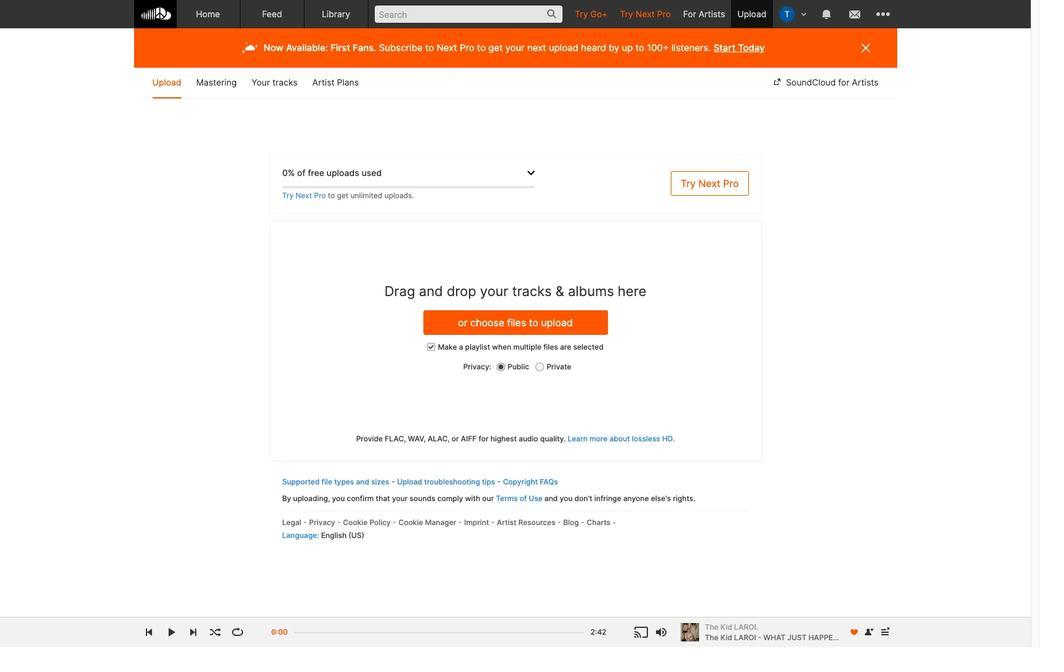 Task type: locate. For each thing, give the bounding box(es) containing it.
your right that
[[392, 494, 408, 503]]

next
[[636, 9, 655, 19], [437, 42, 457, 54], [699, 177, 721, 190], [296, 191, 312, 200]]

0%
[[282, 167, 295, 178]]

supported file types and sizes link
[[282, 477, 389, 486]]

artists right the for
[[699, 9, 725, 19]]

your left the next
[[506, 42, 525, 54]]

to
[[425, 42, 434, 54], [477, 42, 486, 54], [636, 42, 645, 54], [328, 191, 335, 200], [529, 316, 539, 328]]

1 cookie from the left
[[343, 517, 368, 527]]

to up the multiple
[[529, 316, 539, 328]]

get left the next
[[489, 42, 503, 54]]

just
[[788, 633, 807, 642]]

⁃
[[391, 477, 395, 486], [497, 477, 501, 486], [303, 517, 307, 527], [337, 517, 341, 527], [393, 517, 397, 527], [458, 517, 462, 527], [491, 517, 495, 527], [558, 517, 561, 527], [581, 517, 585, 527], [613, 517, 617, 527]]

0 vertical spatial kid
[[721, 622, 732, 631]]

provide
[[356, 434, 383, 443]]

1 kid from the top
[[721, 622, 732, 631]]

0 horizontal spatial artist
[[312, 77, 335, 87]]

get down uploads
[[337, 191, 349, 200]]

2 kid from the top
[[721, 633, 732, 642]]

more
[[590, 434, 608, 443]]

0 vertical spatial artist
[[312, 77, 335, 87]]

and left drop
[[419, 283, 443, 299]]

uploads
[[327, 167, 359, 178]]

0 vertical spatial upload
[[549, 42, 579, 54]]

1 horizontal spatial and
[[419, 283, 443, 299]]

files left are
[[544, 342, 558, 351]]

drag and drop your tracks & albums here
[[385, 283, 647, 299]]

100+
[[647, 42, 669, 54]]

upload up sounds at the left bottom of the page
[[397, 477, 422, 486]]

mastering link
[[196, 68, 237, 98]]

privacy:
[[463, 362, 491, 371]]

artists right soundcloud
[[852, 77, 879, 87]]

privacy link
[[309, 517, 335, 527]]

types
[[334, 477, 354, 486]]

copyright faqs link
[[503, 477, 558, 486]]

upload up today
[[738, 9, 767, 19]]

here
[[618, 283, 647, 299]]

selected
[[573, 342, 604, 351]]

are
[[560, 342, 571, 351]]

2:42
[[591, 627, 607, 637]]

for artists link
[[677, 0, 732, 28]]

now
[[264, 42, 284, 54]]

infringe
[[595, 494, 622, 503]]

-
[[758, 633, 762, 642]]

your up choose
[[480, 283, 508, 299]]

0% of free uploads used
[[282, 167, 382, 178]]

0 horizontal spatial of
[[297, 167, 306, 178]]

0 vertical spatial for
[[839, 77, 850, 87]]

imprint
[[464, 517, 489, 527]]

use
[[529, 494, 543, 503]]

legal
[[282, 517, 301, 527]]

1 horizontal spatial cookie
[[399, 517, 423, 527]]

0 horizontal spatial you
[[332, 494, 345, 503]]

feed link
[[240, 0, 304, 28]]

your
[[506, 42, 525, 54], [480, 283, 508, 299], [392, 494, 408, 503]]

you left don't
[[560, 494, 573, 503]]

0 horizontal spatial cookie
[[343, 517, 368, 527]]

used
[[362, 167, 382, 178]]

kid left laroi.
[[721, 622, 732, 631]]

1 horizontal spatial for
[[839, 77, 850, 87]]

1 vertical spatial for
[[479, 434, 489, 443]]

0 horizontal spatial and
[[356, 477, 369, 486]]

0:00
[[271, 627, 288, 637]]

tara schultz's avatar element
[[779, 6, 795, 22]]

what
[[764, 633, 786, 642]]

kid left laroi
[[721, 633, 732, 642]]

public
[[508, 362, 529, 371]]

subscribe
[[379, 42, 423, 54]]

today
[[738, 42, 765, 54]]

1 vertical spatial of
[[520, 494, 527, 503]]

drag
[[385, 283, 415, 299]]

to down search search field
[[477, 42, 486, 54]]

1 vertical spatial artist
[[497, 517, 517, 527]]

2 the from the top
[[705, 633, 719, 642]]

terms
[[496, 494, 518, 503]]

or inside button
[[458, 316, 468, 328]]

2 you from the left
[[560, 494, 573, 503]]

1 vertical spatial upload
[[541, 316, 573, 328]]

upload link up today
[[732, 0, 773, 28]]

cookie down sounds at the left bottom of the page
[[399, 517, 423, 527]]

the kid laroi - what just happened element
[[681, 623, 699, 641]]

0 horizontal spatial upload
[[152, 77, 181, 87]]

upload left mastering at left top
[[152, 77, 181, 87]]

0 vertical spatial files
[[507, 316, 526, 328]]

1 horizontal spatial artist
[[497, 517, 517, 527]]

pro
[[657, 9, 671, 19], [460, 42, 475, 54], [723, 177, 739, 190], [314, 191, 326, 200]]

⁃ right tips
[[497, 477, 501, 486]]

or up a
[[458, 316, 468, 328]]

cookie manager link
[[399, 517, 456, 527]]

1 horizontal spatial get
[[489, 42, 503, 54]]

for right aiff
[[479, 434, 489, 443]]

manager
[[425, 517, 456, 527]]

of right 0%
[[297, 167, 306, 178]]

language:
[[282, 531, 319, 540]]

tracks right your
[[272, 77, 298, 87]]

soundcloud
[[786, 77, 836, 87]]

⁃ right imprint
[[491, 517, 495, 527]]

progress bar
[[294, 626, 585, 646]]

cookie up the (us)
[[343, 517, 368, 527]]

blog
[[563, 517, 579, 527]]

0 horizontal spatial upload link
[[152, 68, 181, 98]]

imprint link
[[464, 517, 489, 527]]

0 vertical spatial upload link
[[732, 0, 773, 28]]

try next pro
[[620, 9, 671, 19], [681, 177, 739, 190]]

or left aiff
[[452, 434, 459, 443]]

None search field
[[368, 0, 569, 28]]

anyone
[[623, 494, 649, 503]]

heard
[[581, 42, 606, 54]]

1 vertical spatial the
[[705, 633, 719, 642]]

files
[[507, 316, 526, 328], [544, 342, 558, 351]]

0 horizontal spatial files
[[507, 316, 526, 328]]

cookie policy link
[[343, 517, 391, 527]]

for right soundcloud
[[839, 77, 850, 87]]

you down supported file types and sizes link
[[332, 494, 345, 503]]

⁃ left 'blog' at the right bottom
[[558, 517, 561, 527]]

upload link left mastering link
[[152, 68, 181, 98]]

1 horizontal spatial try next pro
[[681, 177, 739, 190]]

0 vertical spatial the
[[705, 622, 719, 631]]

1 horizontal spatial of
[[520, 494, 527, 503]]

1 vertical spatial upload link
[[152, 68, 181, 98]]

artist left plans
[[312, 77, 335, 87]]

artist inside the legal ⁃ privacy ⁃ cookie policy ⁃ cookie manager ⁃ imprint ⁃ artist resources ⁃ blog ⁃ charts ⁃ language: english (us)
[[497, 517, 517, 527]]

2 vertical spatial upload
[[397, 477, 422, 486]]

and
[[419, 283, 443, 299], [356, 477, 369, 486], [545, 494, 558, 503]]

comply
[[438, 494, 463, 503]]

0 vertical spatial artists
[[699, 9, 725, 19]]

Search search field
[[375, 6, 563, 23]]

privacy
[[309, 517, 335, 527]]

0 horizontal spatial for
[[479, 434, 489, 443]]

and right use
[[545, 494, 558, 503]]

tracks left &
[[512, 283, 552, 299]]

0 vertical spatial or
[[458, 316, 468, 328]]

1 horizontal spatial you
[[560, 494, 573, 503]]

0 vertical spatial upload
[[738, 9, 767, 19]]

of left use
[[520, 494, 527, 503]]

1 vertical spatial kid
[[721, 633, 732, 642]]

1 vertical spatial tracks
[[512, 283, 552, 299]]

⁃ right sizes
[[391, 477, 395, 486]]

1 vertical spatial artists
[[852, 77, 879, 87]]

0 horizontal spatial tracks
[[272, 77, 298, 87]]

try next pro link
[[614, 0, 677, 28], [671, 171, 749, 196], [282, 191, 326, 200]]

1 horizontal spatial upload
[[397, 477, 422, 486]]

learn
[[568, 434, 588, 443]]

and up confirm
[[356, 477, 369, 486]]

upload right the next
[[549, 42, 579, 54]]

upload
[[738, 9, 767, 19], [152, 77, 181, 87], [397, 477, 422, 486]]

0 horizontal spatial try next pro
[[620, 9, 671, 19]]

cookie
[[343, 517, 368, 527], [399, 517, 423, 527]]

upload link
[[732, 0, 773, 28], [152, 68, 181, 98]]

0 vertical spatial get
[[489, 42, 503, 54]]

files up 'make a playlist when multiple files are selected'
[[507, 316, 526, 328]]

your
[[252, 77, 270, 87]]

charts
[[587, 517, 611, 527]]

&
[[556, 283, 564, 299]]

sizes
[[371, 477, 389, 486]]

blog link
[[563, 517, 579, 527]]

laroi
[[734, 633, 756, 642]]

1 vertical spatial get
[[337, 191, 349, 200]]

alac,
[[428, 434, 450, 443]]

mastering
[[196, 77, 237, 87]]

1 vertical spatial files
[[544, 342, 558, 351]]

upload up are
[[541, 316, 573, 328]]

try go+ link
[[569, 0, 614, 28]]

2 horizontal spatial and
[[545, 494, 558, 503]]

audio
[[519, 434, 538, 443]]

by
[[609, 42, 620, 54]]

0 horizontal spatial get
[[337, 191, 349, 200]]

2 vertical spatial and
[[545, 494, 558, 503]]

artist down terms
[[497, 517, 517, 527]]

legal link
[[282, 517, 301, 527]]

⁃ left imprint
[[458, 517, 462, 527]]

1 horizontal spatial tracks
[[512, 283, 552, 299]]

1 vertical spatial try next pro
[[681, 177, 739, 190]]

0 vertical spatial of
[[297, 167, 306, 178]]

tracks
[[272, 77, 298, 87], [512, 283, 552, 299]]

try
[[575, 9, 588, 19], [620, 9, 633, 19], [681, 177, 696, 190], [282, 191, 294, 200]]



Task type: vqa. For each thing, say whether or not it's contained in the screenshot.
Artists to the bottom
yes



Task type: describe. For each thing, give the bounding box(es) containing it.
wav,
[[408, 434, 426, 443]]

file
[[322, 477, 332, 486]]

first
[[331, 42, 350, 54]]

learn more about lossless hd. link
[[568, 434, 675, 443]]

⁃ up english on the left bottom
[[337, 517, 341, 527]]

soundcloud for artists
[[786, 77, 879, 87]]

or choose files to upload button
[[423, 310, 608, 335]]

artist plans link
[[312, 68, 359, 98]]

to right up in the top of the page
[[636, 42, 645, 54]]

make a playlist when multiple files are selected
[[438, 342, 604, 351]]

2 vertical spatial your
[[392, 494, 408, 503]]

library
[[322, 9, 350, 19]]

1 horizontal spatial files
[[544, 342, 558, 351]]

1 vertical spatial or
[[452, 434, 459, 443]]

supported file types and sizes ⁃ upload troubleshooting tips ⁃ copyright faqs
[[282, 477, 558, 486]]

⁃ right blog link
[[581, 517, 585, 527]]

playlist
[[465, 342, 490, 351]]

(us)
[[349, 531, 364, 540]]

1 you from the left
[[332, 494, 345, 503]]

listeners.
[[672, 42, 711, 54]]

resources
[[519, 517, 556, 527]]

next
[[527, 42, 546, 54]]

2 cookie from the left
[[399, 517, 423, 527]]

artist resources link
[[497, 517, 556, 527]]

by
[[282, 494, 291, 503]]

that
[[376, 494, 390, 503]]

our
[[482, 494, 494, 503]]

now available: first fans. subscribe to next pro to get your next upload heard by up to 100+ listeners. start today
[[264, 42, 765, 54]]

1 vertical spatial your
[[480, 283, 508, 299]]

albums
[[568, 283, 614, 299]]

confirm
[[347, 494, 374, 503]]

for
[[683, 9, 696, 19]]

1 horizontal spatial artists
[[852, 77, 879, 87]]

1 the from the top
[[705, 622, 719, 631]]

soundcloud for artists link
[[773, 68, 879, 98]]

highest
[[491, 434, 517, 443]]

uploads.
[[385, 191, 414, 200]]

your tracks
[[252, 77, 298, 87]]

tips
[[482, 477, 495, 486]]

choose
[[471, 316, 505, 328]]

2 horizontal spatial upload
[[738, 9, 767, 19]]

a
[[459, 342, 463, 351]]

lossless
[[632, 434, 660, 443]]

aiff
[[461, 434, 477, 443]]

next up image
[[878, 625, 892, 640]]

troubleshooting
[[424, 477, 480, 486]]

try inside the try go+ link
[[575, 9, 588, 19]]

don't
[[575, 494, 593, 503]]

go+
[[591, 9, 608, 19]]

to right the "subscribe"
[[425, 42, 434, 54]]

happened
[[809, 633, 849, 642]]

0 vertical spatial tracks
[[272, 77, 298, 87]]

start today link
[[714, 42, 765, 54]]

about
[[610, 434, 630, 443]]

files inside the or choose files to upload button
[[507, 316, 526, 328]]

legal ⁃ privacy ⁃ cookie policy ⁃ cookie manager ⁃ imprint ⁃ artist resources ⁃ blog ⁃ charts ⁃ language: english (us)
[[282, 517, 617, 540]]

charts link
[[587, 517, 611, 527]]

rights.
[[673, 494, 696, 503]]

copyright
[[503, 477, 538, 486]]

with
[[465, 494, 480, 503]]

plans
[[337, 77, 359, 87]]

terms of use link
[[496, 494, 543, 503]]

when
[[492, 342, 512, 351]]

else's
[[651, 494, 671, 503]]

your tracks link
[[252, 68, 298, 98]]

1 vertical spatial upload
[[152, 77, 181, 87]]

0 vertical spatial your
[[506, 42, 525, 54]]

try go+
[[575, 9, 608, 19]]

up
[[622, 42, 633, 54]]

⁃ right legal
[[303, 517, 307, 527]]

drop
[[447, 283, 476, 299]]

free
[[308, 167, 324, 178]]

hd.
[[662, 434, 675, 443]]

1 horizontal spatial upload link
[[732, 0, 773, 28]]

try next pro to get unlimited uploads.
[[282, 191, 414, 200]]

sounds
[[410, 494, 436, 503]]

available:
[[286, 42, 328, 54]]

private
[[547, 362, 572, 371]]

⁃ right 'policy'
[[393, 517, 397, 527]]

the kid laroi. link
[[705, 622, 842, 632]]

faqs
[[540, 477, 558, 486]]

to down 0% of free uploads used
[[328, 191, 335, 200]]

1 vertical spatial and
[[356, 477, 369, 486]]

0 horizontal spatial artists
[[699, 9, 725, 19]]

upload inside button
[[541, 316, 573, 328]]

for artists
[[683, 9, 725, 19]]

flac,
[[385, 434, 406, 443]]

0 vertical spatial and
[[419, 283, 443, 299]]

⁃ right charts
[[613, 517, 617, 527]]

english
[[321, 531, 347, 540]]

0 vertical spatial try next pro
[[620, 9, 671, 19]]

or choose files to upload
[[458, 316, 573, 328]]

laroi.
[[734, 622, 758, 631]]

home link
[[176, 0, 240, 28]]

quality.
[[540, 434, 566, 443]]

fans.
[[353, 42, 376, 54]]

multiple
[[513, 342, 542, 351]]

to inside button
[[529, 316, 539, 328]]



